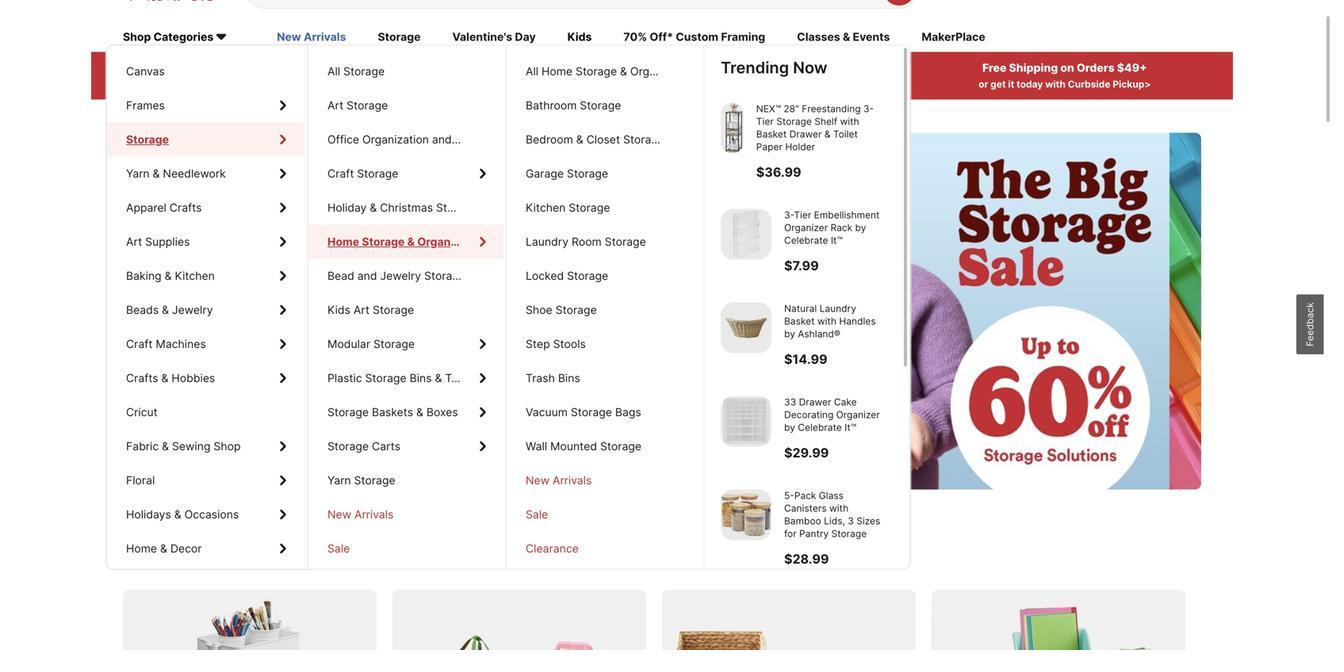 Task type: vqa. For each thing, say whether or not it's contained in the screenshot.
lazy load image within Home & Decor link
no



Task type: locate. For each thing, give the bounding box(es) containing it.
beads & jewelry link for kids
[[107, 293, 304, 327]]

celebrate up $7.99
[[784, 235, 828, 246]]

score
[[155, 299, 206, 323]]

kids
[[567, 30, 592, 44], [328, 303, 350, 317]]

ready.
[[155, 240, 275, 288]]

crafts & hobbies
[[126, 372, 215, 385], [126, 372, 215, 385], [126, 372, 215, 385], [126, 372, 215, 385], [126, 372, 215, 385], [126, 372, 215, 385], [126, 372, 215, 385], [126, 372, 215, 385]]

clearance
[[526, 542, 579, 555]]

3-
[[863, 103, 874, 115], [784, 209, 794, 221]]

1 horizontal spatial storage
[[419, 299, 486, 323]]

celebrate down decorating
[[798, 422, 842, 433]]

new arrivals link up every
[[308, 498, 504, 532]]

basket up paper
[[756, 128, 787, 140]]

floral link for valentine's day
[[107, 464, 304, 498]]

laundry up handles
[[820, 303, 856, 314]]

home storage & organization link
[[308, 225, 504, 259]]

storage carts link
[[308, 429, 504, 464]]

it™ down cake
[[845, 422, 856, 433]]

home for shop categories
[[126, 542, 157, 555]]

$7.99
[[784, 258, 819, 274]]

organizer down cake
[[836, 409, 880, 421]]

new arrivals up price
[[277, 30, 346, 44]]

by down natural at the right of the page
[[784, 328, 795, 340]]

0 vertical spatial storage
[[419, 299, 486, 323]]

occasions for shop categories
[[184, 508, 239, 521]]

arrivals down mounted
[[553, 474, 592, 487]]

0 horizontal spatial 3-
[[784, 209, 794, 221]]

beads & jewelry link for valentine's day
[[107, 293, 304, 327]]

craft machines for 70% off* custom framing
[[126, 337, 206, 351]]

crafts & hobbies for classes & events
[[126, 372, 215, 385]]

hobbies for kids
[[172, 372, 215, 385]]

1 horizontal spatial it™
[[845, 422, 856, 433]]

sale down yarn storage
[[328, 542, 350, 555]]

0 horizontal spatial new
[[277, 30, 301, 44]]

2 bins from the left
[[558, 372, 580, 385]]

apparel for new arrivals
[[126, 201, 166, 215]]

2 horizontal spatial new
[[526, 474, 550, 487]]

decor for storage
[[170, 542, 202, 555]]

and right bead
[[357, 269, 377, 283]]

holidays & occasions link for shop categories
[[107, 498, 304, 532]]

sale link down yarn storage link
[[308, 532, 504, 566]]

by inside natural laundry basket with handles by ashland®
[[784, 328, 795, 340]]

crafts & hobbies link
[[107, 361, 304, 395], [107, 361, 304, 395], [107, 361, 304, 395], [107, 361, 304, 395], [107, 361, 304, 395], [107, 361, 304, 395], [107, 361, 304, 395], [107, 361, 304, 395]]

sewing for new arrivals
[[172, 440, 211, 453]]

fabric & sewing shop link for valentine's day
[[107, 429, 304, 464]]

baking & kitchen link for valentine's day
[[107, 259, 304, 293]]

all for all home storage & organization
[[526, 65, 539, 78]]

orders
[[1077, 61, 1115, 75]]

item undefined image left nex™ at the top right of the page
[[721, 103, 744, 153]]

kids up all home storage & organization link
[[567, 30, 592, 44]]

3- inside 3-tier embellishment organizer rack by celebrate it™
[[784, 209, 794, 221]]

basket down natural at the right of the page
[[784, 316, 815, 327]]

1 vertical spatial new arrivals
[[526, 474, 592, 487]]

office
[[328, 133, 359, 146]]

0 horizontal spatial all
[[220, 61, 235, 75]]

0 horizontal spatial sale
[[328, 542, 350, 555]]

1 vertical spatial drawer
[[799, 396, 831, 408]]

0 vertical spatial and
[[432, 133, 452, 146]]

2 horizontal spatial arrivals
[[553, 474, 592, 487]]

organization down christmas
[[417, 235, 488, 249]]

all storage
[[328, 65, 385, 78]]

1 vertical spatial for
[[357, 545, 383, 568]]

with inside 5-pack glass canisters with bamboo lids, 3 sizes for pantry storage
[[829, 503, 849, 514]]

beads & jewelry for kids
[[126, 303, 213, 317]]

floral link for shop categories
[[107, 464, 304, 498]]

art supplies link
[[107, 225, 304, 259], [107, 225, 304, 259], [107, 225, 304, 259], [107, 225, 304, 259], [107, 225, 304, 259], [107, 225, 304, 259], [107, 225, 304, 259], [107, 225, 304, 259]]

1 horizontal spatial bins
[[558, 372, 580, 385]]

item undefined image
[[721, 103, 744, 153], [721, 209, 772, 260], [721, 302, 772, 353], [721, 396, 772, 447], [721, 490, 772, 540]]

0 horizontal spatial for
[[357, 545, 383, 568]]

crafts & hobbies for storage
[[126, 372, 215, 385]]

0 horizontal spatial it™
[[831, 235, 843, 246]]

trash bins
[[526, 372, 580, 385]]

9%
[[649, 61, 666, 75]]

item undefined image left 5-
[[721, 490, 772, 540]]

holidays
[[126, 508, 171, 521], [126, 508, 171, 521], [126, 508, 171, 521], [126, 508, 171, 521], [126, 508, 171, 521], [126, 508, 171, 521], [126, 508, 171, 521], [126, 508, 171, 521]]

3- down $36.99
[[784, 209, 794, 221]]

floral
[[126, 474, 155, 487], [126, 474, 155, 487], [126, 474, 155, 487], [126, 474, 155, 487], [126, 474, 155, 487], [126, 474, 155, 487], [126, 474, 155, 487], [126, 474, 155, 487]]

craft for kids
[[126, 337, 153, 351]]

machines for classes & events
[[156, 337, 206, 351]]

yarn & needlework link for shop categories
[[107, 157, 304, 191]]

craft machines link for storage
[[107, 327, 304, 361]]

beads for storage
[[126, 303, 159, 317]]

baking
[[126, 269, 162, 283], [126, 269, 162, 283], [126, 269, 162, 283], [126, 269, 162, 283], [126, 269, 162, 283], [126, 269, 162, 283], [126, 269, 162, 283], [126, 269, 162, 283]]

$14.99
[[784, 352, 828, 367]]

1 horizontal spatial kids
[[567, 30, 592, 44]]

new down wall
[[526, 474, 550, 487]]

5 item undefined image from the top
[[721, 490, 772, 540]]

bathroom storage link
[[507, 88, 702, 123]]

frames link for kids
[[107, 88, 304, 123]]

cricut link for classes & events
[[107, 395, 304, 429]]

apparel crafts link for new arrivals
[[107, 191, 304, 225]]

tier inside 3-tier embellishment organizer rack by celebrate it™
[[794, 209, 811, 221]]

all up apply>
[[328, 65, 340, 78]]

by for $14.99
[[784, 328, 795, 340]]

modular storage
[[328, 337, 415, 351]]

for inside 5-pack glass canisters with bamboo lids, 3 sizes for pantry storage
[[784, 528, 797, 540]]

drawer up decorating
[[799, 396, 831, 408]]

item undefined image left $7.99
[[721, 209, 772, 260]]

laundry inside natural laundry basket with handles by ashland®
[[820, 303, 856, 314]]

drawer inside nex™ 28" freestanding 3- tier storage shelf with basket drawer & toilet paper holder
[[790, 128, 822, 140]]

bathroom
[[526, 99, 577, 112]]

cricut link for storage
[[107, 395, 304, 429]]

celebrate inside 3-tier embellishment organizer rack by celebrate it™
[[784, 235, 828, 246]]

off
[[200, 61, 218, 75]]

cricut link for valentine's day
[[107, 395, 304, 429]]

0 vertical spatial tier
[[756, 116, 774, 127]]

floral for storage
[[126, 474, 155, 487]]

shop categories link
[[123, 29, 245, 47]]

28"
[[784, 103, 799, 115]]

curbside
[[1068, 79, 1111, 90]]

storage inside 'link'
[[567, 269, 608, 283]]

new arrivals down yarn storage
[[328, 508, 394, 521]]

by down decorating
[[784, 422, 795, 433]]

organize!
[[365, 240, 541, 288]]

0 vertical spatial drawer
[[790, 128, 822, 140]]

holidays for valentine's day
[[126, 508, 171, 521]]

holidays & occasions for storage
[[126, 508, 239, 521]]

item undefined image left 33
[[721, 396, 772, 447]]

crafts & hobbies link for shop categories
[[107, 361, 304, 395]]

holidays & occasions for classes & events
[[126, 508, 239, 521]]

home & decor link
[[107, 532, 304, 566], [107, 532, 304, 566], [107, 532, 304, 566], [107, 532, 304, 566], [107, 532, 304, 566], [107, 532, 304, 566], [107, 532, 304, 566], [107, 532, 304, 566]]

1 item undefined image from the top
[[721, 103, 744, 153]]

cricut link for 70% off* custom framing
[[107, 395, 304, 429]]

with up ashland®
[[817, 316, 837, 327]]

holiday storage containers image
[[393, 590, 646, 650]]

classes & events
[[797, 30, 890, 44]]

0 vertical spatial for
[[784, 528, 797, 540]]

0 vertical spatial celebrate
[[784, 235, 828, 246]]

2 item undefined image from the top
[[721, 209, 772, 260]]

home storage & organization
[[328, 235, 488, 249]]

organizer left rack
[[784, 222, 828, 234]]

all for all storage
[[328, 65, 340, 78]]

tier left embellishment at right
[[794, 209, 811, 221]]

frames for valentine's day
[[126, 99, 165, 112]]

1 horizontal spatial for
[[784, 528, 797, 540]]

wall mounted storage
[[526, 440, 642, 453]]

decor for classes & events
[[170, 542, 202, 555]]

bins right trash at the left of the page
[[558, 372, 580, 385]]

storage link for shop categories
[[107, 123, 304, 157]]

all up when
[[526, 65, 539, 78]]

nex™ 28" freestanding 3- tier storage shelf with basket drawer & toilet paper holder
[[756, 103, 874, 153]]

0 horizontal spatial and
[[357, 269, 377, 283]]

1 horizontal spatial sale
[[526, 508, 548, 521]]

1 vertical spatial and
[[357, 269, 377, 283]]

1 vertical spatial new
[[526, 474, 550, 487]]

0 vertical spatial organizer
[[784, 222, 828, 234]]

1 vertical spatial storage
[[281, 545, 352, 568]]

with right the today on the right top of page
[[1045, 79, 1066, 90]]

item undefined image left natural at the right of the page
[[721, 302, 772, 353]]

1 vertical spatial tier
[[794, 209, 811, 221]]

baking & kitchen for 70% off* custom framing
[[126, 269, 215, 283]]

holidays & occasions link for 70% off* custom framing
[[107, 498, 304, 532]]

art supplies link for 70% off* custom framing
[[107, 225, 304, 259]]

earn 9% in rewards when you use your michaels™ credit card.³ details & apply>
[[535, 61, 815, 90]]

1 horizontal spatial and
[[432, 133, 452, 146]]

beads for valentine's day
[[126, 303, 159, 317]]

1 horizontal spatial tier
[[794, 209, 811, 221]]

0 horizontal spatial organizer
[[784, 222, 828, 234]]

jewelry for kids
[[172, 303, 213, 317]]

beads & jewelry for shop categories
[[126, 303, 213, 317]]

tier down nex™ at the top right of the page
[[756, 116, 774, 127]]

storage right the creative
[[281, 545, 352, 568]]

new arrivals down mounted
[[526, 474, 592, 487]]

by inside 3-tier embellishment organizer rack by celebrate it™
[[855, 222, 866, 234]]

1 vertical spatial kids
[[328, 303, 350, 317]]

apparel
[[126, 201, 166, 215], [126, 201, 166, 215], [126, 201, 166, 215], [126, 201, 166, 215], [126, 201, 166, 215], [126, 201, 166, 215], [126, 201, 166, 215], [126, 201, 166, 215]]

new down yarn storage
[[328, 508, 351, 521]]

apparel crafts for storage
[[126, 201, 202, 215]]

0 vertical spatial basket
[[756, 128, 787, 140]]

1 vertical spatial by
[[784, 328, 795, 340]]

apparel crafts for classes & events
[[126, 201, 202, 215]]

celebrate inside 33 drawer cake decorating organizer by celebrate it™
[[798, 422, 842, 433]]

yarn & needlework link for classes & events
[[107, 157, 304, 191]]

cricut for shop categories
[[126, 406, 158, 419]]

home & decor link for classes & events
[[107, 532, 304, 566]]

toilet
[[833, 128, 858, 140]]

it™
[[831, 235, 843, 246], [845, 422, 856, 433]]

shop inside shop categories link
[[123, 30, 151, 44]]

1 vertical spatial celebrate
[[798, 422, 842, 433]]

20% off all regular price purchases with code daily23us. exclusions apply>
[[173, 61, 371, 90]]

arrivals
[[304, 30, 346, 44], [553, 474, 592, 487], [354, 508, 394, 521]]

fabric & sewing shop for classes & events
[[126, 440, 241, 453]]

jewelry for storage
[[172, 303, 213, 317]]

0 vertical spatial by
[[855, 222, 866, 234]]

laundry up locked
[[526, 235, 569, 249]]

3- right "freestanding"
[[863, 103, 874, 115]]

20%
[[173, 61, 198, 75]]

bins up storage baskets & boxes link
[[410, 372, 432, 385]]

2 vertical spatial new
[[328, 508, 351, 521]]

get
[[991, 79, 1006, 90]]

it™ down rack
[[831, 235, 843, 246]]

on up curbside on the top right of page
[[1060, 61, 1074, 75]]

on right "save"
[[173, 545, 196, 568]]

1 vertical spatial on
[[173, 545, 196, 568]]

hobbies for shop categories
[[172, 372, 215, 385]]

for down bamboo
[[784, 528, 797, 540]]

it™ inside 33 drawer cake decorating organizer by celebrate it™
[[845, 422, 856, 433]]

handles
[[839, 316, 876, 327]]

0 horizontal spatial kids
[[328, 303, 350, 317]]

valentine's day
[[452, 30, 536, 44]]

it™ inside 3-tier embellishment organizer rack by celebrate it™
[[831, 235, 843, 246]]

home & decor for kids
[[126, 542, 202, 555]]

daily23us.
[[225, 79, 281, 90]]

craft machines link
[[107, 327, 304, 361], [107, 327, 304, 361], [107, 327, 304, 361], [107, 327, 304, 361], [107, 327, 304, 361], [107, 327, 304, 361], [107, 327, 304, 361], [107, 327, 304, 361]]

fabric for 70% off* custom framing
[[126, 440, 159, 453]]

0 vertical spatial kids
[[567, 30, 592, 44]]

kitchen storage link
[[507, 191, 702, 225]]

occasions for new arrivals
[[184, 508, 239, 521]]

new arrivals
[[277, 30, 346, 44], [526, 474, 592, 487], [328, 508, 394, 521]]

2 vertical spatial by
[[784, 422, 795, 433]]

beads for 70% off* custom framing
[[126, 303, 159, 317]]

fabric & sewing shop link for classes & events
[[107, 429, 304, 464]]

art for 70% off* custom framing
[[126, 235, 142, 249]]

1 vertical spatial organizer
[[836, 409, 880, 421]]

0 horizontal spatial tier
[[756, 116, 774, 127]]

hobbies for classes & events
[[172, 372, 215, 385]]

for left every
[[357, 545, 383, 568]]

0 vertical spatial organization
[[630, 65, 697, 78]]

canisters
[[784, 503, 827, 514]]

trash bins link
[[507, 361, 702, 395]]

0 horizontal spatial laundry
[[526, 235, 569, 249]]

white rolling cart with art supplies image
[[123, 590, 377, 650]]

1 horizontal spatial all
[[328, 65, 340, 78]]

1 horizontal spatial 3-
[[863, 103, 874, 115]]

art for valentine's day
[[126, 235, 142, 249]]

cricut for 70% off* custom framing
[[126, 406, 158, 419]]

for
[[784, 528, 797, 540], [357, 545, 383, 568]]

art supplies for classes & events
[[126, 235, 190, 249]]

yarn & needlework for kids
[[126, 167, 226, 180]]

craft for storage
[[126, 337, 153, 351]]

basket
[[756, 128, 787, 140], [784, 316, 815, 327]]

fabric & sewing shop
[[126, 440, 241, 453], [126, 440, 241, 453], [126, 440, 241, 453], [126, 440, 241, 453], [126, 440, 241, 453], [126, 440, 241, 453], [126, 440, 241, 453], [126, 440, 241, 453]]

drawer up holder
[[790, 128, 822, 140]]

1 vertical spatial 3-
[[784, 209, 794, 221]]

beads for shop categories
[[126, 303, 159, 317]]

0 horizontal spatial bins
[[410, 372, 432, 385]]

craft machines link for valentine's day
[[107, 327, 304, 361]]

0 vertical spatial it™
[[831, 235, 843, 246]]

celebrate for $7.99
[[784, 235, 828, 246]]

bins inside "link"
[[558, 372, 580, 385]]

1 vertical spatial organization
[[362, 133, 429, 146]]

apparel for kids
[[126, 201, 166, 215]]

frames link for new arrivals
[[107, 88, 304, 123]]

needlework for 70% off* custom framing
[[163, 167, 226, 180]]

with inside 20% off all regular price purchases with code daily23us. exclusions apply>
[[177, 79, 197, 90]]

with up lids, at right bottom
[[829, 503, 849, 514]]

1 vertical spatial it™
[[845, 422, 856, 433]]

sale
[[526, 508, 548, 521], [328, 542, 350, 555]]

cricut link for shop categories
[[107, 395, 304, 429]]

off
[[306, 299, 330, 323]]

floral link
[[107, 464, 304, 498], [107, 464, 304, 498], [107, 464, 304, 498], [107, 464, 304, 498], [107, 464, 304, 498], [107, 464, 304, 498], [107, 464, 304, 498], [107, 464, 304, 498]]

by down embellishment at right
[[855, 222, 866, 234]]

step stools
[[526, 337, 586, 351]]

holidays for new arrivals
[[126, 508, 171, 521]]

craft machines link for classes & events
[[107, 327, 304, 361]]

bedroom
[[526, 133, 573, 146]]

baking for kids
[[126, 269, 162, 283]]

0 horizontal spatial storage
[[281, 545, 352, 568]]

and up craft storage link
[[432, 133, 452, 146]]

1 vertical spatial arrivals
[[553, 474, 592, 487]]

sale up clearance at the left bottom
[[526, 508, 548, 521]]

ready. set. organize!
[[155, 240, 541, 288]]

valentine's day link
[[452, 29, 536, 47]]

0 vertical spatial 3-
[[863, 103, 874, 115]]

basket inside natural laundry basket with handles by ashland®
[[784, 316, 815, 327]]

4 item undefined image from the top
[[721, 396, 772, 447]]

supplies for kids
[[145, 235, 190, 249]]

kids art storage link
[[308, 293, 504, 327]]

0 horizontal spatial arrivals
[[304, 30, 346, 44]]

0 vertical spatial sale
[[526, 508, 548, 521]]

home & decor
[[126, 542, 202, 555], [126, 542, 202, 555], [126, 542, 202, 555], [126, 542, 202, 555], [126, 542, 202, 555], [126, 542, 202, 555], [126, 542, 202, 555], [126, 542, 202, 555]]

baking for 70% off* custom framing
[[126, 269, 162, 283]]

sale link up clearance at the left bottom
[[507, 498, 702, 532]]

1 horizontal spatial laundry
[[820, 303, 856, 314]]

step
[[526, 337, 550, 351]]

all storage link
[[308, 54, 504, 88]]

0 horizontal spatial on
[[173, 545, 196, 568]]

credit
[[675, 79, 704, 90]]

kids down bead
[[328, 303, 350, 317]]

all right off
[[220, 61, 235, 75]]

33 drawer cake decorating organizer by celebrate it™
[[784, 396, 880, 433]]

fabric & sewing shop for new arrivals
[[126, 440, 241, 453]]

floral for valentine's day
[[126, 474, 155, 487]]

2 vertical spatial arrivals
[[354, 508, 394, 521]]

3 item undefined image from the top
[[721, 302, 772, 353]]

arrivals up purchases
[[304, 30, 346, 44]]

crafts & hobbies link for 70% off* custom framing
[[107, 361, 304, 395]]

classes & events link
[[797, 29, 890, 47]]

2 horizontal spatial all
[[526, 65, 539, 78]]

0 vertical spatial on
[[1060, 61, 1074, 75]]

with down 20% on the left of the page
[[177, 79, 197, 90]]

art inside 'kids art storage' link
[[354, 303, 370, 317]]

0 vertical spatial new arrivals
[[277, 30, 346, 44]]

art supplies
[[126, 235, 190, 249], [126, 235, 190, 249], [126, 235, 190, 249], [126, 235, 190, 249], [126, 235, 190, 249], [126, 235, 190, 249], [126, 235, 190, 249], [126, 235, 190, 249]]

off*
[[650, 30, 673, 44]]

fabric & sewing shop link for new arrivals
[[107, 429, 304, 464]]

it
[[1008, 79, 1014, 90]]

1 bins from the left
[[410, 372, 432, 385]]

storage down organize!
[[419, 299, 486, 323]]

1 horizontal spatial organizer
[[836, 409, 880, 421]]

art supplies for new arrivals
[[126, 235, 190, 249]]

kitchen for 70% off* custom framing
[[175, 269, 215, 283]]

canvas link for storage
[[107, 54, 304, 88]]

kids for kids
[[567, 30, 592, 44]]

apparel for storage
[[126, 201, 166, 215]]

by inside 33 drawer cake decorating organizer by celebrate it™
[[784, 422, 795, 433]]

holidays & occasions for shop categories
[[126, 508, 239, 521]]

item undefined image for $36.99
[[721, 103, 744, 153]]

needlework
[[163, 167, 226, 180], [163, 167, 226, 180], [163, 167, 226, 180], [163, 167, 226, 180], [163, 167, 226, 180], [163, 167, 226, 180], [163, 167, 226, 180], [163, 167, 226, 180]]

organization up michaels™
[[630, 65, 697, 78]]

1 vertical spatial laundry
[[820, 303, 856, 314]]

step stools link
[[507, 327, 702, 361]]

beads & jewelry for new arrivals
[[126, 303, 213, 317]]

locked storage
[[526, 269, 608, 283]]

1 horizontal spatial on
[[1060, 61, 1074, 75]]

organization down art storage "link" in the top of the page
[[362, 133, 429, 146]]

laundry
[[526, 235, 569, 249], [820, 303, 856, 314]]

today
[[1017, 79, 1043, 90]]

arrivals down yarn storage
[[354, 508, 394, 521]]

craft for shop categories
[[126, 337, 153, 351]]

occasions for valentine's day
[[184, 508, 239, 521]]

craft for valentine's day
[[126, 337, 153, 351]]

organization inside "link"
[[362, 133, 429, 146]]

1 vertical spatial basket
[[784, 316, 815, 327]]

storage inside 5-pack glass canisters with bamboo lids, 3 sizes for pantry storage
[[831, 528, 867, 540]]

trash
[[526, 372, 555, 385]]

baking & kitchen
[[126, 269, 215, 283], [126, 269, 215, 283], [126, 269, 215, 283], [126, 269, 215, 283], [126, 269, 215, 283], [126, 269, 215, 283], [126, 269, 215, 283], [126, 269, 215, 283]]

new up price
[[277, 30, 301, 44]]

with up toilet
[[840, 116, 859, 127]]



Task type: describe. For each thing, give the bounding box(es) containing it.
storage inside nex™ 28" freestanding 3- tier storage shelf with basket drawer & toilet paper holder
[[776, 116, 812, 127]]

tier inside nex™ 28" freestanding 3- tier storage shelf with basket drawer & toilet paper holder
[[756, 116, 774, 127]]

$49+
[[1117, 61, 1147, 75]]

craft machines for classes & events
[[126, 337, 206, 351]]

craft machines link for new arrivals
[[107, 327, 304, 361]]

apparel for 70% off* custom framing
[[126, 201, 166, 215]]

70%
[[624, 30, 647, 44]]

bags
[[615, 406, 641, 419]]

0 horizontal spatial sale link
[[308, 532, 504, 566]]

events
[[853, 30, 890, 44]]

1 horizontal spatial sale link
[[507, 498, 702, 532]]

bead and jewelry storage link
[[308, 259, 504, 293]]

on inside free shipping on orders $49+ or get it today with curbside pickup>
[[1060, 61, 1074, 75]]

shoe
[[526, 303, 552, 317]]

save on creative storage for every space.
[[123, 545, 506, 568]]

craft storage
[[328, 167, 398, 180]]

apparel crafts link for 70% off* custom framing
[[107, 191, 304, 225]]

beads & jewelry link for classes & events
[[107, 293, 304, 327]]

cricut link for new arrivals
[[107, 395, 304, 429]]

home & decor link for storage
[[107, 532, 304, 566]]

baking & kitchen link for kids
[[107, 259, 304, 293]]

bead
[[328, 269, 354, 283]]

floral link for kids
[[107, 464, 304, 498]]

art inside art storage "link"
[[328, 99, 344, 112]]

apply>
[[335, 79, 367, 90]]

3
[[848, 515, 854, 527]]

home for valentine's day
[[126, 542, 157, 555]]

price
[[282, 61, 311, 75]]

& inside earn 9% in rewards when you use your michaels™ credit card.³ details & apply>
[[772, 79, 779, 90]]

canvas link for valentine's day
[[107, 54, 304, 88]]

baking & kitchen link for shop categories
[[107, 259, 304, 293]]

baking & kitchen for kids
[[126, 269, 215, 283]]

custom
[[676, 30, 719, 44]]

holidays & occasions for kids
[[126, 508, 239, 521]]

holiday
[[328, 201, 367, 215]]

with inside natural laundry basket with handles by ashland®
[[817, 316, 837, 327]]

kitchen for valentine's day
[[175, 269, 215, 283]]

yarn & needlework for new arrivals
[[126, 167, 226, 180]]

bedroom & closet storage
[[526, 133, 665, 146]]

machines for storage
[[156, 337, 206, 351]]

storage baskets & boxes link
[[308, 395, 504, 429]]

art for new arrivals
[[126, 235, 142, 249]]

apparel crafts for new arrivals
[[126, 201, 202, 215]]

storage baskets & boxes
[[328, 406, 458, 419]]

art supplies link for shop categories
[[107, 225, 304, 259]]

with inside free shipping on orders $49+ or get it today with curbside pickup>
[[1045, 79, 1066, 90]]

with inside nex™ 28" freestanding 3- tier storage shelf with basket drawer & toilet paper holder
[[840, 116, 859, 127]]

garage
[[526, 167, 564, 180]]

art supplies link for kids
[[107, 225, 304, 259]]

0 vertical spatial laundry
[[526, 235, 569, 249]]

holiday & christmas storage
[[328, 201, 477, 215]]

3- inside nex™ 28" freestanding 3- tier storage shelf with basket drawer & toilet paper holder
[[863, 103, 874, 115]]

baking for shop categories
[[126, 269, 162, 283]]

up
[[211, 299, 234, 323]]

baking & kitchen for new arrivals
[[126, 269, 215, 283]]

home & decor link for 70% off* custom framing
[[107, 532, 304, 566]]

frames for 70% off* custom framing
[[126, 99, 165, 112]]

$29.99
[[784, 445, 829, 461]]

supplies for shop categories
[[145, 235, 190, 249]]

1 horizontal spatial new
[[328, 508, 351, 521]]

0 vertical spatial arrivals
[[304, 30, 346, 44]]

frames for classes & events
[[126, 99, 165, 112]]

valentine's
[[452, 30, 512, 44]]

laundry room storage
[[526, 235, 646, 249]]

code
[[200, 79, 223, 90]]

exclusions
[[283, 79, 333, 90]]

and inside "link"
[[432, 133, 452, 146]]

yarn storage
[[328, 474, 395, 487]]

makerplace link
[[922, 29, 985, 47]]

33
[[784, 396, 796, 408]]

lids,
[[824, 515, 845, 527]]

home & decor for new arrivals
[[126, 542, 202, 555]]

yarn & needlework for storage
[[126, 167, 226, 180]]

michaels™
[[625, 79, 673, 90]]

closet
[[587, 133, 620, 146]]

crafts & hobbies for 70% off* custom framing
[[126, 372, 215, 385]]

needlework for storage
[[163, 167, 226, 180]]

baking for new arrivals
[[126, 269, 162, 283]]

essential
[[335, 299, 414, 323]]

art supplies for valentine's day
[[126, 235, 190, 249]]

art supplies for kids
[[126, 235, 190, 249]]

art for storage
[[126, 235, 142, 249]]

art supplies for 70% off* custom framing
[[126, 235, 190, 249]]

2 vertical spatial new arrivals
[[328, 508, 394, 521]]

trending
[[721, 58, 789, 77]]

glass
[[819, 490, 844, 501]]

fabric & sewing shop link for shop categories
[[107, 429, 304, 464]]

storage link for 70% off* custom framing
[[107, 123, 304, 157]]

carts
[[372, 440, 400, 453]]

home & decor for valentine's day
[[126, 542, 202, 555]]

hobbies for 70% off* custom framing
[[172, 372, 215, 385]]

crafts & hobbies for valentine's day
[[126, 372, 215, 385]]

new arrivals link up price
[[277, 29, 346, 47]]

kids art storage
[[328, 303, 414, 317]]

freestanding
[[802, 103, 861, 115]]

floral link for classes & events
[[107, 464, 304, 498]]

0 vertical spatial new
[[277, 30, 301, 44]]

craft for new arrivals
[[126, 337, 153, 351]]

art supplies link for classes & events
[[107, 225, 304, 259]]

canvas link for new arrivals
[[107, 54, 304, 88]]

christmas
[[380, 201, 433, 215]]

details
[[738, 79, 770, 90]]

2 vertical spatial organization
[[417, 235, 488, 249]]

fabric & sewing shop for 70% off* custom framing
[[126, 440, 241, 453]]

craft storage link
[[308, 157, 504, 191]]

$36.99
[[756, 165, 801, 180]]

pack
[[794, 490, 816, 501]]

rewards
[[681, 61, 729, 75]]

$28.99
[[784, 551, 829, 567]]

canvas for storage
[[126, 65, 165, 78]]

makerplace
[[922, 30, 985, 44]]

1 horizontal spatial arrivals
[[354, 508, 394, 521]]

locked
[[526, 269, 564, 283]]

machines for valentine's day
[[156, 337, 206, 351]]

crafts & hobbies link for storage
[[107, 361, 304, 395]]

art supplies link for storage
[[107, 225, 304, 259]]

item undefined image for $7.99
[[721, 209, 772, 260]]

purchases
[[313, 61, 371, 75]]

frames for kids
[[126, 99, 165, 112]]

art storage
[[328, 99, 388, 112]]

craft machines link for kids
[[107, 327, 304, 361]]

supplies for classes & events
[[145, 235, 190, 249]]

yarn storage link
[[308, 464, 504, 498]]

beads & jewelry link for storage
[[107, 293, 304, 327]]

organizer inside 33 drawer cake decorating organizer by celebrate it™
[[836, 409, 880, 421]]

pickup>
[[1113, 79, 1151, 90]]

cricut link for kids
[[107, 395, 304, 429]]

craft for 70% off* custom framing
[[126, 337, 153, 351]]

mounted
[[550, 440, 597, 453]]

regular
[[237, 61, 280, 75]]

machines for shop categories
[[156, 337, 206, 351]]

baking for storage
[[126, 269, 162, 283]]

jewelry for 70% off* custom framing
[[172, 303, 213, 317]]

canvas for classes & events
[[126, 65, 165, 78]]

space.
[[444, 545, 506, 568]]

5-
[[784, 490, 794, 501]]

drawer inside 33 drawer cake decorating organizer by celebrate it™
[[799, 396, 831, 408]]

kitchen storage
[[526, 201, 610, 215]]

card.³
[[706, 79, 736, 90]]

1 vertical spatial sale
[[328, 542, 350, 555]]

now
[[793, 58, 827, 77]]

beads for classes & events
[[126, 303, 159, 317]]

new arrivals link down wall mounted storage at the left
[[507, 464, 702, 498]]

yarn for valentine's day
[[126, 167, 150, 180]]

laundry room storage link
[[507, 225, 702, 259]]

by for $7.99
[[855, 222, 866, 234]]

holidays & occasions for valentine's day
[[126, 508, 239, 521]]

art supplies for storage
[[126, 235, 190, 249]]

holder
[[785, 141, 815, 153]]

wall
[[526, 440, 547, 453]]

supplies.
[[491, 299, 571, 323]]

baking & kitchen link for classes & events
[[107, 259, 304, 293]]

needlework for kids
[[163, 167, 226, 180]]

art storage link
[[308, 88, 504, 123]]

three water hyacinth baskets in white, brown and tan image
[[662, 590, 916, 650]]

nex™
[[756, 103, 781, 115]]

kitchen for kids
[[175, 269, 215, 283]]

shoe storage
[[526, 303, 597, 317]]

locked storage link
[[507, 259, 702, 293]]

all inside 20% off all regular price purchases with code daily23us. exclusions apply>
[[220, 61, 235, 75]]

apparel crafts link for valentine's day
[[107, 191, 304, 225]]

sewing for storage
[[172, 440, 211, 453]]

sewing for classes & events
[[172, 440, 211, 453]]

beads & jewelry for storage
[[126, 303, 213, 317]]

office organization and storage link
[[308, 123, 504, 157]]

needlework for shop categories
[[163, 167, 226, 180]]

beads & jewelry link for new arrivals
[[107, 293, 304, 327]]

basket inside nex™ 28" freestanding 3- tier storage shelf with basket drawer & toilet paper holder
[[756, 128, 787, 140]]

to
[[239, 299, 257, 323]]

apparel crafts link for storage
[[107, 191, 304, 225]]

score up to 60% off essential storage supplies.
[[155, 299, 571, 323]]

baking for classes & events
[[126, 269, 162, 283]]

home & decor link for kids
[[107, 532, 304, 566]]

classes
[[797, 30, 840, 44]]

craft machines for new arrivals
[[126, 337, 206, 351]]

room
[[572, 235, 602, 249]]

clearance link
[[507, 532, 702, 566]]

cake
[[834, 396, 857, 408]]

colorful plastic storage bins image
[[932, 590, 1186, 650]]

supplies for storage
[[145, 235, 190, 249]]

5-pack glass canisters with bamboo lids, 3 sizes for pantry storage
[[784, 490, 880, 540]]

floral link for new arrivals
[[107, 464, 304, 498]]

frames link for storage
[[107, 88, 304, 123]]

70% off* custom framing link
[[624, 29, 765, 47]]

baskets
[[372, 406, 413, 419]]

jewelry for valentine's day
[[172, 303, 213, 317]]

storage carts
[[328, 440, 400, 453]]

floral for kids
[[126, 474, 155, 487]]

bathroom storage
[[526, 99, 621, 112]]

& inside nex™ 28" freestanding 3- tier storage shelf with basket drawer & toilet paper holder
[[825, 128, 831, 140]]

bamboo
[[784, 515, 821, 527]]

pantry
[[799, 528, 829, 540]]

free
[[983, 61, 1007, 75]]

the big storage sale up to 60% off storage solutions with woman holding plastic containers image
[[123, 133, 1201, 490]]

beads & jewelry link for shop categories
[[107, 293, 304, 327]]

yarn & needlework for valentine's day
[[126, 167, 226, 180]]

fabric for classes & events
[[126, 440, 159, 453]]

plastic storage bins & totes link
[[308, 361, 504, 395]]

floral for new arrivals
[[126, 474, 155, 487]]

fabric for kids
[[126, 440, 159, 453]]

organizer inside 3-tier embellishment organizer rack by celebrate it™
[[784, 222, 828, 234]]

apparel for valentine's day
[[126, 201, 166, 215]]

all home storage & organization link
[[507, 54, 702, 88]]



